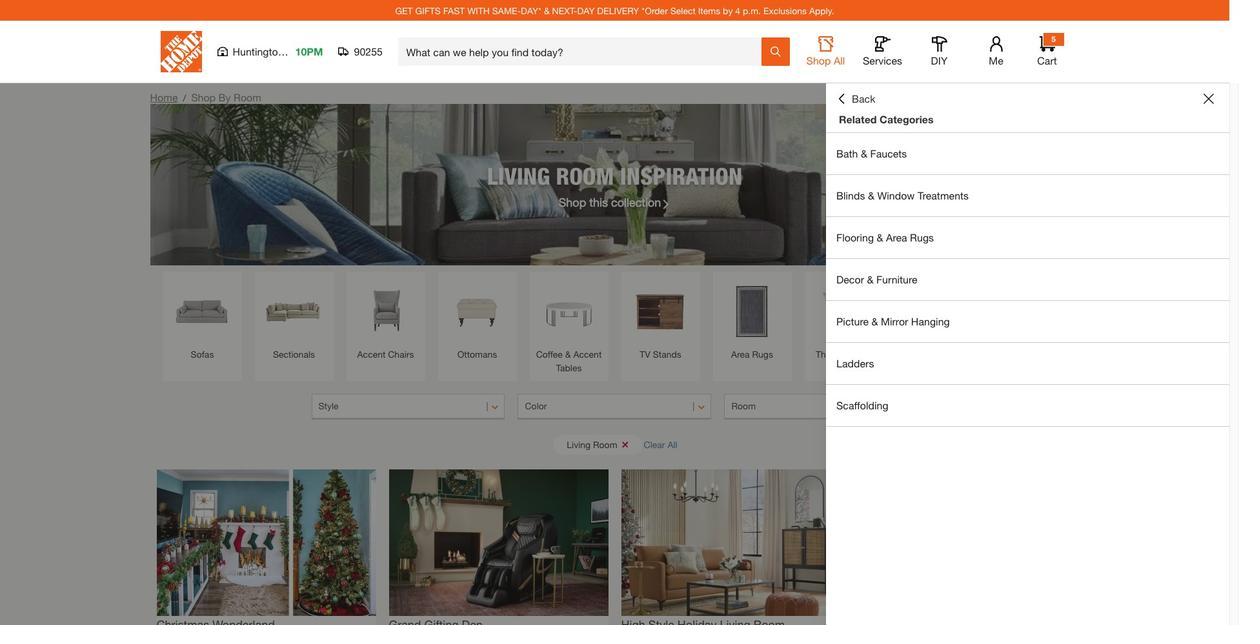 Task type: describe. For each thing, give the bounding box(es) containing it.
What can we help you find today? search field
[[406, 38, 761, 65]]

0 vertical spatial rugs
[[910, 231, 934, 243]]

2 stretchy image image from the left
[[389, 469, 609, 616]]

tv
[[640, 349, 651, 360]]

room right by
[[234, 91, 261, 103]]

room up "this"
[[556, 162, 614, 190]]

diy button
[[919, 36, 960, 67]]

accent chairs link
[[353, 278, 419, 361]]

gifts
[[416, 5, 441, 16]]

& for picture & mirror hanging
[[872, 315, 879, 327]]

*order
[[642, 5, 668, 16]]

fast
[[443, 5, 465, 16]]

inspiration
[[620, 162, 743, 190]]

services button
[[862, 36, 904, 67]]

color
[[525, 400, 547, 411]]

faucets
[[871, 147, 907, 159]]

living room
[[567, 439, 618, 450]]

& for coffee & accent tables
[[565, 349, 571, 360]]

room inside "button"
[[593, 439, 618, 450]]

bath & faucets
[[837, 147, 907, 159]]

throw
[[816, 349, 841, 360]]

accent inside coffee & accent tables
[[574, 349, 602, 360]]

1 vertical spatial area
[[732, 349, 750, 360]]

blinds
[[837, 189, 866, 201]]

cart
[[1038, 54, 1057, 67]]

select
[[671, 5, 696, 16]]

shop this collection
[[559, 195, 661, 209]]

/
[[183, 92, 186, 103]]

coffee & accent tables image
[[536, 278, 602, 344]]

delivery
[[597, 5, 640, 16]]

blinds & window treatments
[[837, 189, 969, 201]]

accent chairs
[[357, 349, 414, 360]]

huntington
[[233, 45, 284, 57]]

ladders
[[837, 357, 875, 369]]

day
[[578, 5, 595, 16]]

categories
[[880, 113, 934, 125]]

sofas link
[[169, 278, 235, 361]]

& for decor & furniture
[[867, 273, 874, 285]]

picture & mirror hanging link
[[826, 301, 1230, 342]]

decor & furniture
[[837, 273, 918, 285]]

get gifts fast with same-day* & next-day delivery *order select items by 4 p.m. exclusions apply.
[[395, 5, 835, 16]]

hanging
[[912, 315, 950, 327]]

5
[[1052, 34, 1056, 44]]

0 horizontal spatial shop
[[191, 91, 216, 103]]

with
[[468, 5, 490, 16]]

related categories
[[839, 113, 934, 125]]

shop all button
[[805, 36, 847, 67]]

scaffolding link
[[826, 385, 1230, 426]]

flooring
[[837, 231, 874, 243]]

by
[[723, 5, 733, 16]]

pillows
[[844, 349, 872, 360]]

living room button
[[554, 435, 642, 454]]

blinds & window treatments link
[[826, 175, 1230, 216]]

0 horizontal spatial rugs
[[753, 349, 773, 360]]

tv stands
[[640, 349, 682, 360]]

ottomans
[[458, 349, 497, 360]]

services
[[863, 54, 903, 67]]

tv stands link
[[628, 278, 694, 361]]

decor & furniture link
[[826, 259, 1230, 300]]

throw pillows
[[816, 349, 872, 360]]

same-
[[493, 5, 521, 16]]

menu containing bath & faucets
[[826, 133, 1230, 427]]

throw pillows link
[[811, 278, 877, 361]]

ottomans link
[[445, 278, 510, 361]]

all for clear all
[[668, 439, 678, 450]]

back button
[[837, 92, 876, 105]]



Task type: locate. For each thing, give the bounding box(es) containing it.
0 horizontal spatial stretchy image image
[[157, 469, 376, 616]]

furniture
[[877, 273, 918, 285]]

throw blankets image
[[903, 278, 969, 344]]

0 vertical spatial shop
[[807, 54, 831, 67]]

sofas
[[191, 349, 214, 360]]

p.m.
[[743, 5, 761, 16]]

area right flooring
[[887, 231, 908, 243]]

home link
[[150, 91, 178, 103]]

& left mirror
[[872, 315, 879, 327]]

2 horizontal spatial stretchy image image
[[621, 469, 841, 616]]

by
[[219, 91, 231, 103]]

& for flooring & area rugs
[[877, 231, 884, 243]]

room button
[[725, 394, 918, 420]]

style
[[319, 400, 339, 411]]

& right decor
[[867, 273, 874, 285]]

& inside flooring & area rugs link
[[877, 231, 884, 243]]

sectionals
[[273, 349, 315, 360]]

menu
[[826, 133, 1230, 427]]

room
[[234, 91, 261, 103], [556, 162, 614, 190], [732, 400, 756, 411], [593, 439, 618, 450]]

& inside coffee & accent tables
[[565, 349, 571, 360]]

rugs down "area rugs" "image"
[[753, 349, 773, 360]]

picture
[[837, 315, 869, 327]]

shop this collection link
[[559, 193, 671, 211]]

scaffolding
[[837, 399, 889, 411]]

& for blinds & window treatments
[[868, 189, 875, 201]]

rugs down blinds & window treatments
[[910, 231, 934, 243]]

0 horizontal spatial area
[[732, 349, 750, 360]]

& for bath & faucets
[[861, 147, 868, 159]]

home
[[150, 91, 178, 103]]

decor
[[837, 273, 865, 285]]

throw pillows image
[[811, 278, 877, 344]]

treatments
[[918, 189, 969, 201]]

1 vertical spatial living
[[567, 439, 591, 450]]

color button
[[518, 394, 712, 420]]

tables
[[556, 362, 582, 373]]

0 horizontal spatial living
[[487, 162, 550, 190]]

1 vertical spatial rugs
[[753, 349, 773, 360]]

all up "back" button
[[834, 54, 845, 67]]

&
[[544, 5, 550, 16], [861, 147, 868, 159], [868, 189, 875, 201], [877, 231, 884, 243], [867, 273, 874, 285], [872, 315, 879, 327], [565, 349, 571, 360]]

area
[[887, 231, 908, 243], [732, 349, 750, 360]]

related
[[839, 113, 877, 125]]

collection
[[611, 195, 661, 209]]

clear all button
[[644, 433, 678, 456]]

1 horizontal spatial accent
[[574, 349, 602, 360]]

diy
[[931, 54, 948, 67]]

shop right the /
[[191, 91, 216, 103]]

shop left "this"
[[559, 195, 586, 209]]

shop all
[[807, 54, 845, 67]]

1 vertical spatial shop
[[191, 91, 216, 103]]

0 vertical spatial all
[[834, 54, 845, 67]]

1 horizontal spatial shop
[[559, 195, 586, 209]]

ladders link
[[826, 343, 1230, 384]]

living
[[487, 162, 550, 190], [567, 439, 591, 450]]

& inside blinds & window treatments link
[[868, 189, 875, 201]]

flooring & area rugs link
[[826, 217, 1230, 258]]

1 horizontal spatial area
[[887, 231, 908, 243]]

1 accent from the left
[[357, 349, 386, 360]]

area down "area rugs" "image"
[[732, 349, 750, 360]]

accent chairs image
[[353, 278, 419, 344]]

next-
[[552, 5, 578, 16]]

chairs
[[388, 349, 414, 360]]

shop
[[807, 54, 831, 67], [191, 91, 216, 103], [559, 195, 586, 209]]

curtains & drapes image
[[995, 278, 1061, 344]]

accent left the chairs
[[357, 349, 386, 360]]

me
[[989, 54, 1004, 67]]

sectionals link
[[261, 278, 327, 361]]

shop down apply.
[[807, 54, 831, 67]]

exclusions
[[764, 5, 807, 16]]

huntington park
[[233, 45, 308, 57]]

0 horizontal spatial accent
[[357, 349, 386, 360]]

living inside "button"
[[567, 439, 591, 450]]

4
[[736, 5, 741, 16]]

mirror
[[881, 315, 909, 327]]

area rugs
[[732, 349, 773, 360]]

10pm
[[295, 45, 323, 57]]

tv stands image
[[628, 278, 694, 344]]

get
[[395, 5, 413, 16]]

& right blinds
[[868, 189, 875, 201]]

2 accent from the left
[[574, 349, 602, 360]]

me button
[[976, 36, 1017, 67]]

window
[[878, 189, 915, 201]]

cart 5
[[1038, 34, 1057, 67]]

sofas image
[[169, 278, 235, 344]]

day*
[[521, 5, 542, 16]]

clear all
[[644, 439, 678, 450]]

room down area rugs at bottom right
[[732, 400, 756, 411]]

1 horizontal spatial stretchy image image
[[389, 469, 609, 616]]

drawer close image
[[1204, 94, 1215, 104]]

1 vertical spatial all
[[668, 439, 678, 450]]

ottomans image
[[445, 278, 510, 344]]

& inside bath & faucets link
[[861, 147, 868, 159]]

90255
[[354, 45, 383, 57]]

accent up tables
[[574, 349, 602, 360]]

stretchy image image
[[157, 469, 376, 616], [389, 469, 609, 616], [621, 469, 841, 616]]

living for living room inspiration
[[487, 162, 550, 190]]

0 horizontal spatial all
[[668, 439, 678, 450]]

& inside picture & mirror hanging "link"
[[872, 315, 879, 327]]

bath
[[837, 147, 858, 159]]

flooring & area rugs
[[837, 231, 934, 243]]

home / shop by room
[[150, 91, 261, 103]]

1 horizontal spatial all
[[834, 54, 845, 67]]

stands
[[653, 349, 682, 360]]

sectionals image
[[261, 278, 327, 344]]

2 vertical spatial shop
[[559, 195, 586, 209]]

accent
[[357, 349, 386, 360], [574, 349, 602, 360]]

90255 button
[[339, 45, 383, 58]]

& right 'bath'
[[861, 147, 868, 159]]

coffee & accent tables link
[[536, 278, 602, 374]]

& up tables
[[565, 349, 571, 360]]

park
[[287, 45, 308, 57]]

room inside button
[[732, 400, 756, 411]]

0 vertical spatial living
[[487, 162, 550, 190]]

& right flooring
[[877, 231, 884, 243]]

area rugs link
[[720, 278, 785, 361]]

living for living room
[[567, 439, 591, 450]]

3 stretchy image image from the left
[[621, 469, 841, 616]]

bath & faucets link
[[826, 133, 1230, 174]]

shop for shop this collection
[[559, 195, 586, 209]]

style button
[[312, 394, 505, 420]]

room down color "button"
[[593, 439, 618, 450]]

back
[[852, 92, 876, 105]]

all for shop all
[[834, 54, 845, 67]]

1 horizontal spatial living
[[567, 439, 591, 450]]

& inside decor & furniture "link"
[[867, 273, 874, 285]]

living room inspiration
[[487, 162, 743, 190]]

the home depot logo image
[[160, 31, 202, 72]]

picture & mirror hanging
[[837, 315, 950, 327]]

1 horizontal spatial rugs
[[910, 231, 934, 243]]

shop inside button
[[807, 54, 831, 67]]

area rugs image
[[720, 278, 785, 344]]

items
[[698, 5, 721, 16]]

apply.
[[810, 5, 835, 16]]

& right day*
[[544, 5, 550, 16]]

clear
[[644, 439, 665, 450]]

shop for shop all
[[807, 54, 831, 67]]

1 stretchy image image from the left
[[157, 469, 376, 616]]

0 vertical spatial area
[[887, 231, 908, 243]]

2 horizontal spatial shop
[[807, 54, 831, 67]]

rugs
[[910, 231, 934, 243], [753, 349, 773, 360]]

this
[[590, 195, 608, 209]]

coffee
[[536, 349, 563, 360]]

all right clear
[[668, 439, 678, 450]]

coffee & accent tables
[[536, 349, 602, 373]]

feedback link image
[[1222, 218, 1240, 288]]



Task type: vqa. For each thing, say whether or not it's contained in the screenshot.
Adjustable
no



